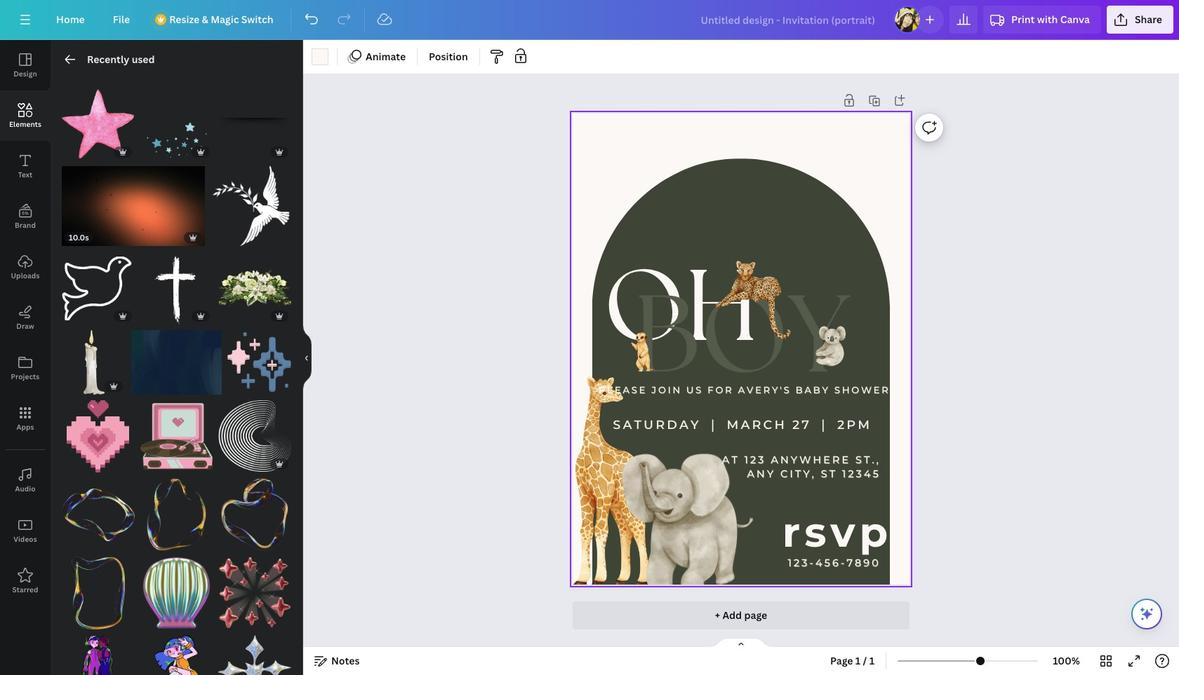 Task type: locate. For each thing, give the bounding box(es) containing it.
watercolor candle image
[[62, 331, 126, 395]]

1 right the / on the bottom of the page
[[869, 655, 875, 668]]

7890
[[847, 557, 881, 570]]

recently
[[87, 53, 129, 66]]

canva assistant image
[[1139, 606, 1155, 623]]

notes button
[[309, 651, 365, 673]]

1 horizontal spatial │
[[817, 417, 832, 432]]

notes
[[331, 655, 360, 668]]

1 left the / on the bottom of the page
[[856, 655, 861, 668]]

print with canva
[[1012, 13, 1090, 26]]

add
[[723, 609, 742, 623]]

y2k futurism cyber friends image
[[62, 636, 135, 676]]

/
[[863, 655, 867, 668]]

27
[[792, 417, 811, 432]]

apps
[[16, 423, 34, 432]]

2 1 from the left
[[869, 655, 875, 668]]

avery's
[[738, 385, 791, 396]]

resize & magic switch button
[[147, 6, 285, 34]]

1 horizontal spatial 1
[[869, 655, 875, 668]]

projects
[[11, 372, 40, 382]]

dark blue painted background image
[[132, 331, 221, 395]]

resize
[[169, 13, 199, 26]]

boy
[[634, 274, 849, 397]]

456-
[[815, 557, 847, 570]]

home
[[56, 13, 85, 26]]

used
[[132, 53, 155, 66]]

│
[[707, 417, 721, 432], [817, 417, 832, 432]]

uploads
[[11, 271, 40, 281]]

funeral floral arrangement flowers wreath hand drawn watercolor illustration image
[[219, 252, 291, 325]]

print with canva button
[[983, 6, 1101, 34]]

home link
[[45, 6, 96, 34]]

please
[[599, 385, 647, 396]]

123
[[744, 454, 766, 467]]

123-
[[788, 557, 816, 570]]

watercolour blue stars cartoon painting image
[[140, 88, 213, 161]]

100% button
[[1044, 651, 1089, 673]]

0 horizontal spatial 1
[[856, 655, 861, 668]]

st.,
[[856, 454, 881, 467]]

join
[[652, 385, 682, 396]]

with
[[1037, 13, 1058, 26]]

Design title text field
[[690, 6, 888, 34]]

elements button
[[0, 91, 51, 141]]

│ down for
[[707, 417, 721, 432]]

elements
[[9, 119, 42, 129]]

│ right 27
[[817, 417, 832, 432]]

transparent liquid blob frame image
[[62, 479, 135, 552], [140, 479, 213, 552], [219, 479, 291, 552], [62, 557, 135, 630]]

us
[[686, 385, 703, 396]]

2 │ from the left
[[817, 417, 832, 432]]

12345
[[842, 468, 881, 481]]

share button
[[1107, 6, 1174, 34]]

page 1 / 1
[[830, 655, 875, 668]]

draw button
[[0, 293, 51, 343]]

projects button
[[0, 343, 51, 394]]

please join us for avery's baby shower
[[599, 385, 890, 396]]

0 horizontal spatial │
[[707, 417, 721, 432]]

retro cartoon sparkles image
[[227, 331, 291, 395]]

1
[[856, 655, 861, 668], [869, 655, 875, 668]]

design
[[13, 69, 37, 79]]

canva
[[1060, 13, 1090, 26]]

glossy curvy 3d brutalist cross image
[[219, 636, 291, 676]]

audio
[[15, 484, 35, 494]]

for
[[708, 385, 734, 396]]

hide image
[[303, 324, 312, 392]]

animate button
[[343, 46, 411, 68]]

group
[[62, 88, 135, 161], [140, 88, 213, 161], [219, 88, 291, 161], [211, 158, 291, 247], [62, 244, 135, 325], [140, 244, 213, 325], [219, 252, 291, 325], [62, 322, 126, 395], [132, 322, 221, 395], [227, 322, 291, 395], [62, 392, 135, 473], [140, 392, 213, 473], [219, 392, 291, 473], [140, 470, 213, 552], [219, 470, 291, 552], [62, 479, 135, 552], [62, 549, 135, 630], [140, 549, 213, 630], [219, 549, 291, 630], [62, 627, 135, 676], [140, 627, 213, 676], [219, 627, 291, 676]]

text
[[18, 170, 33, 180]]

+ add page button
[[573, 602, 910, 630]]

saturday │ march 27 │ 2pm
[[613, 417, 872, 432]]

retro cartoon record player image
[[140, 401, 213, 473]]

watercolor star illustration image
[[62, 88, 135, 161]]

+ add page
[[715, 609, 767, 623]]

apps button
[[0, 394, 51, 444]]

position
[[429, 50, 468, 63]]

file button
[[102, 6, 141, 34]]

any
[[747, 468, 776, 481]]

page
[[830, 655, 853, 668]]



Task type: describe. For each thing, give the bounding box(es) containing it.
brand button
[[0, 192, 51, 242]]

share
[[1135, 13, 1162, 26]]

page
[[744, 609, 767, 623]]

file
[[113, 13, 130, 26]]

2pm
[[837, 417, 872, 432]]

magic
[[211, 13, 239, 26]]

at 123 anywhere st., any city, st 12345
[[722, 454, 881, 481]]

st
[[821, 468, 837, 481]]

switch
[[241, 13, 273, 26]]

shower
[[834, 385, 890, 396]]

starred
[[12, 585, 38, 595]]

resize & magic switch
[[169, 13, 273, 26]]

audio button
[[0, 456, 51, 506]]

y2k futurism cyber girl image
[[140, 636, 213, 676]]

at
[[722, 454, 740, 467]]

show pages image
[[708, 638, 775, 649]]

march
[[727, 417, 787, 432]]

retro cartoon pixel hearts image
[[62, 401, 135, 473]]

border shadow horizontal image
[[219, 88, 291, 161]]

holographic chrome decorative stars image
[[219, 557, 291, 630]]

saturday
[[613, 417, 701, 432]]

oh
[[604, 250, 758, 364]]

123-456-7890
[[788, 557, 881, 570]]

videos button
[[0, 506, 51, 557]]

1 1 from the left
[[856, 655, 861, 668]]

1 │ from the left
[[707, 417, 721, 432]]

side panel tab list
[[0, 40, 51, 607]]

holographic chrome decorative shell image
[[140, 557, 213, 630]]

draw
[[16, 321, 34, 331]]

brand
[[15, 220, 36, 230]]

10.0s group
[[62, 158, 205, 247]]

animate
[[366, 50, 406, 63]]

+
[[715, 609, 720, 623]]

10.0s
[[69, 233, 89, 243]]

#fdf9f7 image
[[312, 48, 329, 65]]

anywhere
[[771, 454, 851, 467]]

100%
[[1053, 655, 1080, 668]]

videos
[[14, 535, 37, 545]]

rsvp
[[783, 507, 892, 558]]

position button
[[423, 46, 474, 68]]

recently used
[[87, 53, 155, 66]]

&
[[202, 13, 208, 26]]

uploads button
[[0, 242, 51, 293]]

starred button
[[0, 557, 51, 607]]

text button
[[0, 141, 51, 192]]

print
[[1012, 13, 1035, 26]]

main menu bar
[[0, 0, 1179, 40]]

baby
[[796, 385, 830, 396]]

design button
[[0, 40, 51, 91]]

city,
[[780, 468, 816, 481]]



Task type: vqa. For each thing, say whether or not it's contained in the screenshot.
Page 2 - at the right bottom
no



